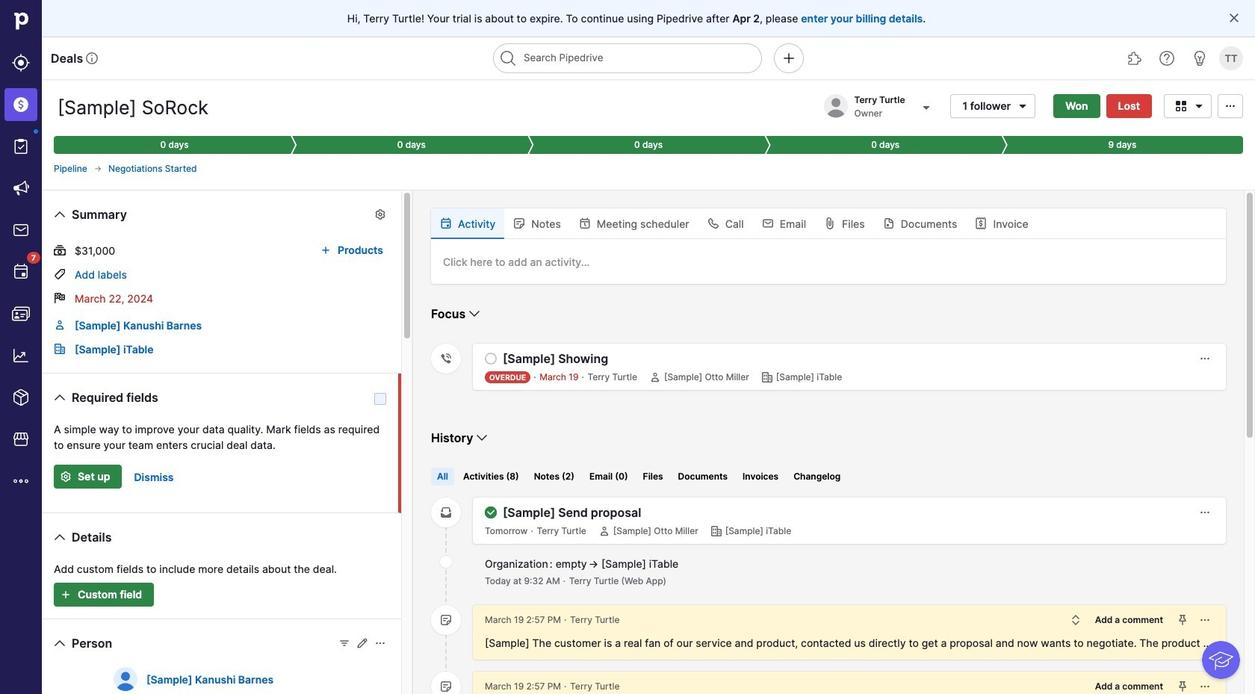 Task type: vqa. For each thing, say whether or not it's contained in the screenshot.
color link image
yes



Task type: locate. For each thing, give the bounding box(es) containing it.
5 color secondary image from the top
[[440, 681, 452, 693]]

0 vertical spatial color secondary image
[[761, 371, 773, 383]]

campaigns image
[[12, 179, 30, 197]]

quick add image
[[780, 49, 798, 67]]

2 more actions image from the top
[[1199, 507, 1211, 519]]

3 more actions image from the top
[[1199, 614, 1211, 626]]

deals image
[[12, 96, 30, 114]]

1 more actions image from the top
[[1199, 353, 1211, 365]]

Search Pipedrive field
[[493, 43, 762, 73]]

sales assistant image
[[1191, 49, 1209, 67]]

0 horizontal spatial color secondary image
[[710, 525, 722, 537]]

menu item
[[0, 84, 42, 126]]

2 vertical spatial more actions image
[[1199, 614, 1211, 626]]

0 vertical spatial more actions image
[[1199, 353, 1211, 365]]

pin this note image
[[1177, 681, 1189, 693]]

color secondary image
[[440, 353, 452, 365], [440, 507, 452, 519], [440, 556, 452, 568], [440, 614, 452, 626], [440, 681, 452, 693]]

color secondary image
[[761, 371, 773, 383], [710, 525, 722, 537]]

more actions image
[[1199, 353, 1211, 365], [1199, 507, 1211, 519], [1199, 614, 1211, 626]]

1 vertical spatial more actions image
[[1199, 507, 1211, 519]]

products image
[[12, 389, 30, 406]]

color primary inverted image
[[57, 589, 75, 601]]

color link image
[[54, 343, 66, 355]]

menu
[[0, 0, 42, 694]]

color primary inverted image
[[57, 471, 75, 483]]

expand image
[[1070, 614, 1082, 626]]

more actions image
[[1199, 681, 1211, 693]]

quick help image
[[1158, 49, 1176, 67]]

color primary image
[[1228, 12, 1240, 24], [1014, 100, 1032, 112], [1172, 100, 1190, 112], [51, 205, 69, 223], [514, 217, 525, 229], [762, 217, 774, 229], [824, 217, 836, 229], [54, 268, 66, 280], [54, 292, 66, 304], [466, 305, 484, 323], [649, 371, 661, 383], [485, 507, 497, 519], [51, 528, 69, 546], [338, 637, 350, 649], [356, 637, 368, 649], [374, 637, 386, 649]]

color primary image
[[1190, 100, 1208, 112], [1222, 100, 1240, 112], [93, 164, 102, 173], [374, 208, 386, 220], [440, 217, 452, 229], [579, 217, 591, 229], [707, 217, 719, 229], [883, 217, 895, 229], [975, 217, 987, 229], [54, 244, 66, 256], [317, 244, 335, 256], [485, 353, 497, 365], [51, 389, 69, 406], [473, 429, 491, 447], [598, 525, 610, 537], [51, 634, 69, 652]]

3 color secondary image from the top
[[440, 556, 452, 568]]



Task type: describe. For each thing, give the bounding box(es) containing it.
knowledge center bot, also known as kc bot is an onboarding assistant that allows you to see the list of onboarding items in one place for quick and easy reference. this improves your in-app experience. image
[[1202, 641, 1240, 679]]

[Sample] SoRock text field
[[54, 91, 237, 124]]

4 color secondary image from the top
[[440, 614, 452, 626]]

contacts image
[[12, 305, 30, 323]]

marketplace image
[[12, 430, 30, 448]]

leads image
[[12, 54, 30, 72]]

sales inbox image
[[12, 221, 30, 239]]

more image
[[12, 472, 30, 490]]

more actions image for fourth color secondary icon from the bottom of the page
[[1199, 507, 1211, 519]]

insights image
[[12, 347, 30, 365]]

more actions image for 1st color secondary icon
[[1199, 353, 1211, 365]]

1 vertical spatial color secondary image
[[710, 525, 722, 537]]

1 color secondary image from the top
[[440, 353, 452, 365]]

pin this note image
[[1177, 614, 1189, 626]]

color link image
[[54, 319, 66, 331]]

info image
[[86, 52, 98, 64]]

1 horizontal spatial color secondary image
[[761, 371, 773, 383]]

color undefined image
[[12, 137, 30, 155]]

color undefined image
[[12, 263, 30, 281]]

home image
[[10, 10, 32, 32]]

transfer ownership image
[[917, 98, 935, 116]]

2 color secondary image from the top
[[440, 507, 452, 519]]



